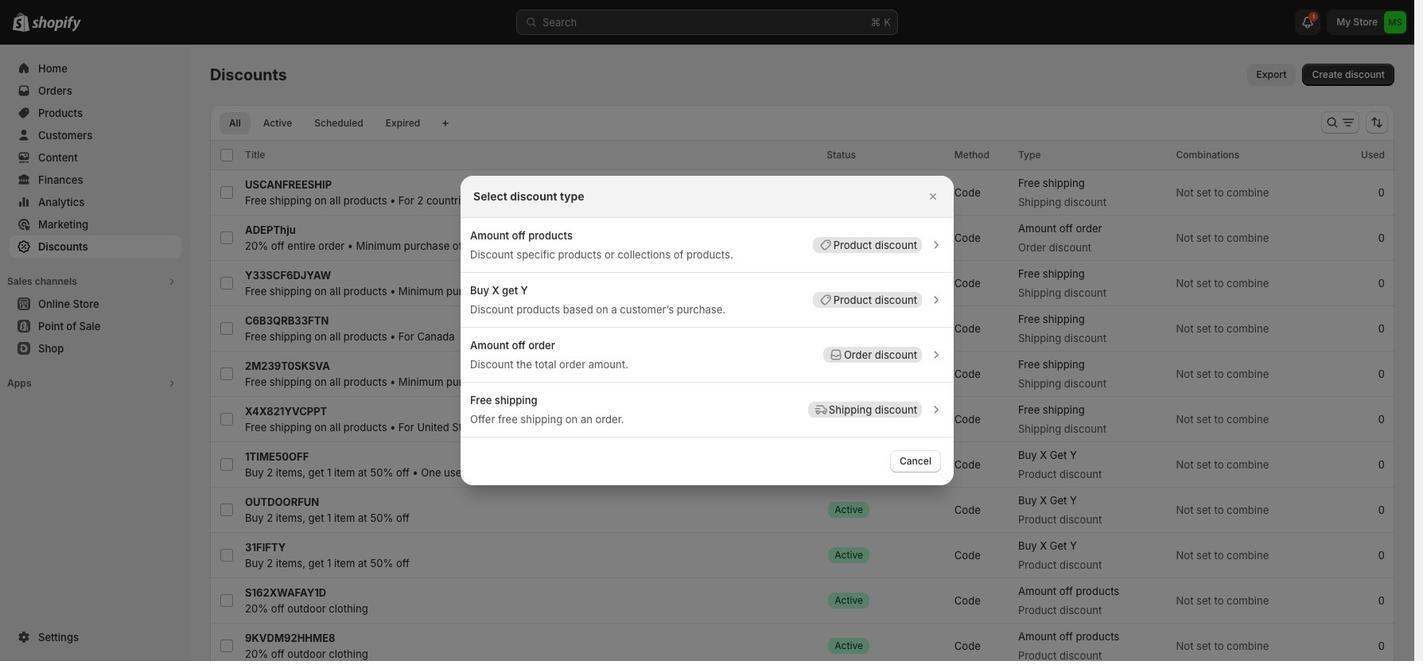 Task type: describe. For each thing, give the bounding box(es) containing it.
shopify image
[[32, 16, 81, 32]]



Task type: vqa. For each thing, say whether or not it's contained in the screenshot.
dialog
yes



Task type: locate. For each thing, give the bounding box(es) containing it.
tab list
[[216, 111, 433, 134]]

dialog
[[0, 176, 1414, 485]]



